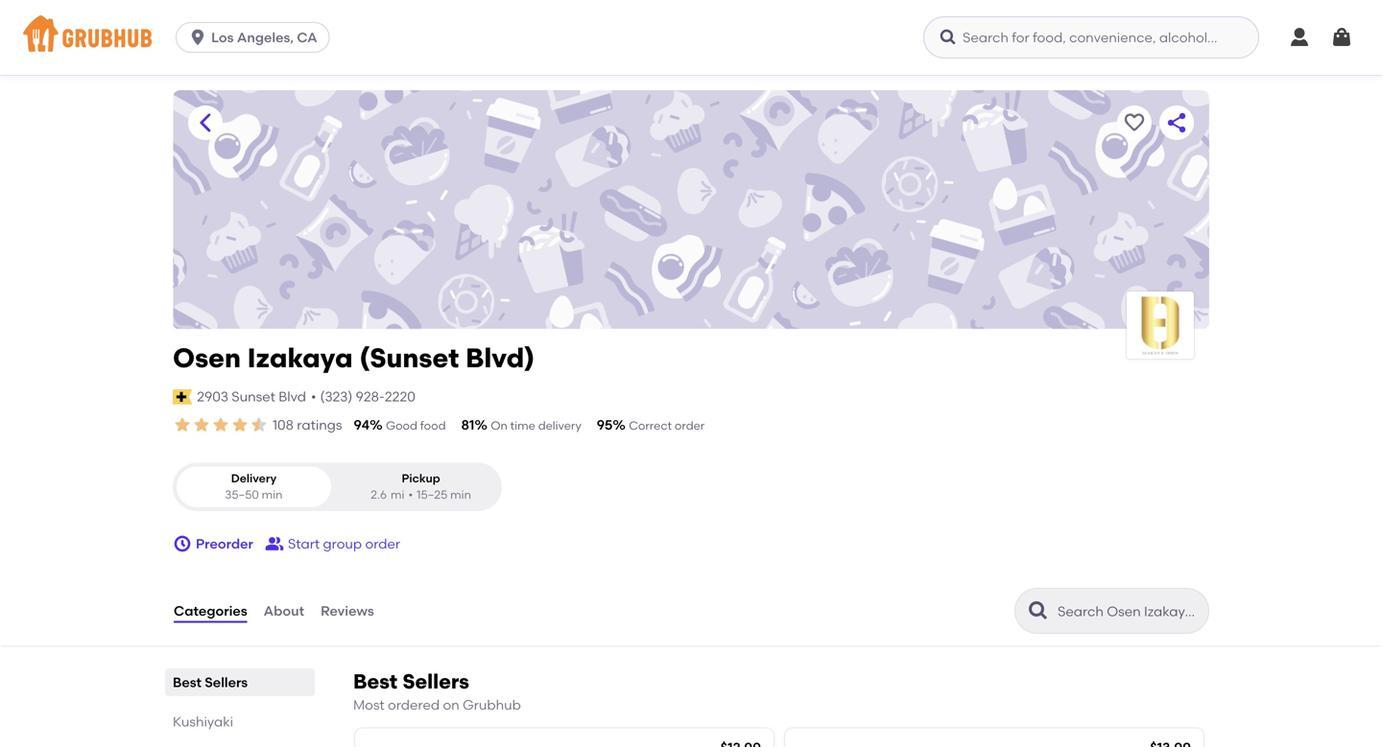 Task type: describe. For each thing, give the bounding box(es) containing it.
best sellers most ordered on grubhub
[[353, 670, 521, 714]]

108 ratings
[[273, 417, 342, 433]]

ratings
[[297, 417, 342, 433]]

2.6
[[371, 488, 387, 502]]

svg image inside los angeles, ca button
[[188, 28, 207, 47]]

food
[[420, 419, 446, 433]]

35–50
[[225, 488, 259, 502]]

Search for food, convenience, alcohol... search field
[[923, 16, 1259, 59]]

sunset
[[232, 389, 275, 405]]

osen izakaya (sunset blvd)
[[173, 342, 535, 374]]

save this restaurant button
[[1117, 106, 1152, 140]]

group
[[323, 536, 362, 552]]

95
[[597, 417, 613, 433]]

los angeles, ca button
[[176, 22, 337, 53]]

0 horizontal spatial •
[[311, 389, 316, 405]]

ordered
[[388, 697, 440, 714]]

2903 sunset blvd
[[197, 389, 306, 405]]

about button
[[263, 577, 305, 646]]

preorder
[[196, 536, 253, 552]]

on
[[491, 419, 508, 433]]

• inside pickup 2.6 mi • 15–25 min
[[408, 488, 413, 502]]

delivery
[[538, 419, 581, 433]]

kushiyaki
[[173, 714, 233, 730]]

svg image
[[173, 535, 192, 554]]

osen
[[173, 342, 241, 374]]

preorder button
[[173, 527, 253, 562]]

on
[[443, 697, 459, 714]]

good
[[386, 419, 417, 433]]

(323) 928-2220 button
[[320, 387, 415, 407]]

los
[[211, 29, 234, 46]]

sellers for best sellers most ordered on grubhub
[[402, 670, 469, 694]]

on time delivery
[[491, 419, 581, 433]]

categories
[[174, 603, 247, 619]]

ca
[[297, 29, 317, 46]]

reviews button
[[320, 577, 375, 646]]

blvd)
[[466, 342, 535, 374]]

people icon image
[[265, 535, 284, 554]]

2903
[[197, 389, 228, 405]]

min inside 'delivery 35–50 min'
[[262, 488, 283, 502]]

angeles,
[[237, 29, 294, 46]]

94
[[354, 417, 370, 433]]

best sellers
[[173, 675, 248, 691]]

time
[[510, 419, 535, 433]]

pickup 2.6 mi • 15–25 min
[[371, 472, 471, 502]]

option group containing delivery 35–50 min
[[173, 463, 502, 512]]

main navigation navigation
[[0, 0, 1382, 75]]

81
[[461, 417, 474, 433]]



Task type: vqa. For each thing, say whether or not it's contained in the screenshot.
'The smoothies were thawed'
no



Task type: locate. For each thing, give the bounding box(es) containing it.
delivery
[[231, 472, 277, 485]]

order right correct
[[675, 419, 705, 433]]

0 horizontal spatial sellers
[[205, 675, 248, 691]]

sellers up kushiyaki
[[205, 675, 248, 691]]

sellers
[[402, 670, 469, 694], [205, 675, 248, 691]]

search icon image
[[1027, 600, 1050, 623]]

start group order button
[[265, 527, 400, 562]]

•
[[311, 389, 316, 405], [408, 488, 413, 502]]

order
[[675, 419, 705, 433], [365, 536, 400, 552]]

1 vertical spatial order
[[365, 536, 400, 552]]

1 vertical spatial •
[[408, 488, 413, 502]]

2220
[[385, 389, 415, 405]]

osen izakaya (sunset blvd) logo image
[[1127, 292, 1194, 359]]

Search Osen Izakaya (Sunset Blvd) search field
[[1056, 603, 1203, 621]]

0 horizontal spatial min
[[262, 488, 283, 502]]

1 horizontal spatial best
[[353, 670, 398, 694]]

0 horizontal spatial best
[[173, 675, 201, 691]]

• (323) 928-2220
[[311, 389, 415, 405]]

sellers inside best sellers most ordered on grubhub
[[402, 670, 469, 694]]

mi
[[391, 488, 404, 502]]

delivery 35–50 min
[[225, 472, 283, 502]]

min inside pickup 2.6 mi • 15–25 min
[[450, 488, 471, 502]]

2903 sunset blvd button
[[196, 387, 307, 408]]

best for best sellers
[[173, 675, 201, 691]]

sellers for best sellers
[[205, 675, 248, 691]]

0 vertical spatial order
[[675, 419, 705, 433]]

min
[[262, 488, 283, 502], [450, 488, 471, 502]]

(323)
[[320, 389, 353, 405]]

1 horizontal spatial order
[[675, 419, 705, 433]]

caret left icon image
[[194, 111, 217, 134]]

2 min from the left
[[450, 488, 471, 502]]

best
[[353, 670, 398, 694], [173, 675, 201, 691]]

best up kushiyaki
[[173, 675, 201, 691]]

best for best sellers most ordered on grubhub
[[353, 670, 398, 694]]

(sunset
[[359, 342, 459, 374]]

reviews
[[321, 603, 374, 619]]

categories button
[[173, 577, 248, 646]]

share icon image
[[1165, 111, 1188, 134]]

order inside button
[[365, 536, 400, 552]]

108
[[273, 417, 294, 433]]

los angeles, ca
[[211, 29, 317, 46]]

• right mi
[[408, 488, 413, 502]]

option group
[[173, 463, 502, 512]]

grubhub
[[463, 697, 521, 714]]

928-
[[356, 389, 385, 405]]

15–25
[[417, 488, 448, 502]]

start
[[288, 536, 320, 552]]

best up the most
[[353, 670, 398, 694]]

order right group
[[365, 536, 400, 552]]

1 horizontal spatial •
[[408, 488, 413, 502]]

sellers up on
[[402, 670, 469, 694]]

subscription pass image
[[173, 390, 192, 405]]

correct order
[[629, 419, 705, 433]]

1 horizontal spatial sellers
[[402, 670, 469, 694]]

most
[[353, 697, 385, 714]]

svg image
[[1288, 26, 1311, 49], [1330, 26, 1353, 49], [188, 28, 207, 47], [939, 28, 958, 47]]

star icon image
[[173, 416, 192, 435], [192, 416, 211, 435], [211, 416, 230, 435], [230, 416, 250, 435], [250, 416, 269, 435], [250, 416, 269, 435]]

min right 15–25 at the left of the page
[[450, 488, 471, 502]]

start group order
[[288, 536, 400, 552]]

izakaya
[[247, 342, 353, 374]]

min down delivery
[[262, 488, 283, 502]]

good food
[[386, 419, 446, 433]]

about
[[264, 603, 304, 619]]

1 min from the left
[[262, 488, 283, 502]]

blvd
[[279, 389, 306, 405]]

best inside best sellers most ordered on grubhub
[[353, 670, 398, 694]]

save this restaurant image
[[1123, 111, 1146, 134]]

• right blvd
[[311, 389, 316, 405]]

correct
[[629, 419, 672, 433]]

0 vertical spatial •
[[311, 389, 316, 405]]

0 horizontal spatial order
[[365, 536, 400, 552]]

1 horizontal spatial min
[[450, 488, 471, 502]]

pickup
[[402, 472, 440, 485]]



